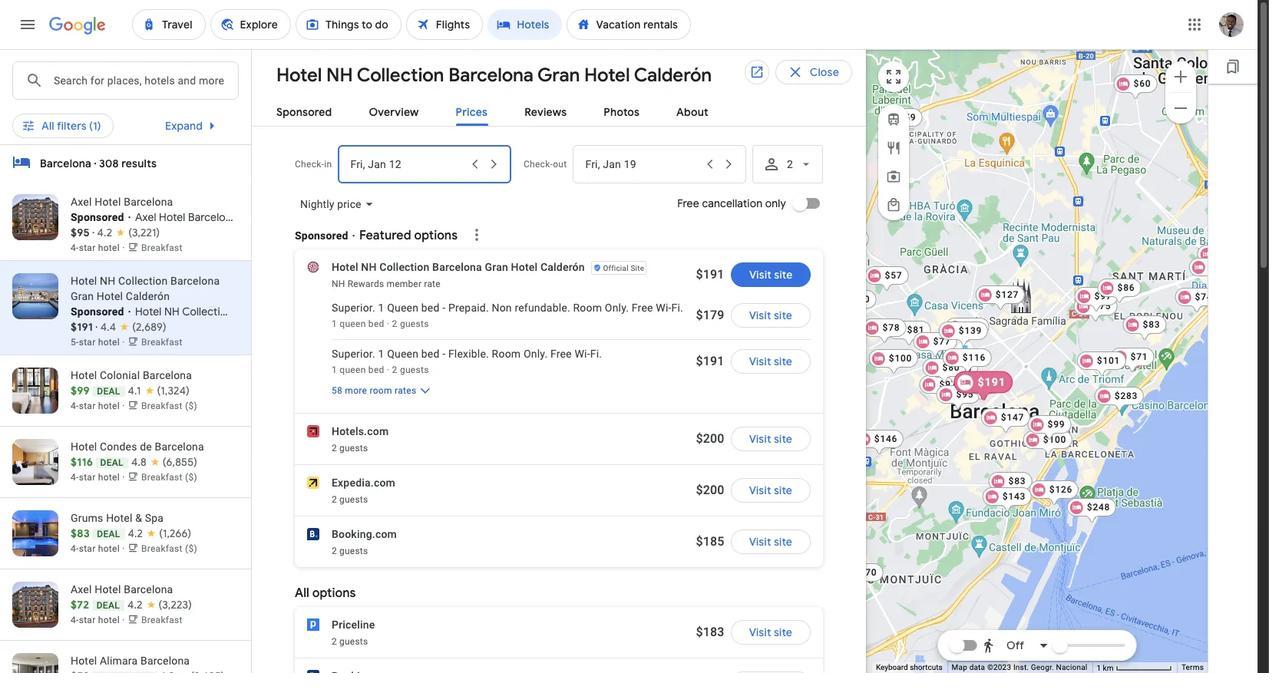 Task type: describe. For each thing, give the bounding box(es) containing it.
hotel · for spa
[[98, 544, 125, 554]]

1 4-star hotel · from the top
[[71, 243, 127, 253]]

breakfast ($) for (1,266)
[[141, 544, 197, 554]]

$59
[[899, 112, 916, 122]]

breakfast ($) for (6,855)
[[141, 472, 197, 483]]

5 visit site from the top
[[749, 484, 792, 498]]

2 breakfast from the top
[[141, 337, 183, 348]]

4-star hotel · for $116
[[71, 472, 127, 483]]

fi. inside superior. 1 queen bed - flexible. room only. free wi-fi. 1 queen bed · 2 guests
[[590, 348, 602, 360]]

nightly
[[300, 198, 334, 211]]

hotel nh collection barcelona gran hotel calderón heading
[[264, 61, 712, 88]]

Check-out text field
[[494, 61, 587, 96]]

hotel up 4.2 out of 5 stars from 3,221 reviews image
[[95, 196, 121, 208]]

$116 inside map region
[[963, 352, 986, 363]]

open in new tab image
[[750, 65, 764, 80]]

4 visit site from the top
[[749, 432, 792, 446]]

hotel up (3,221)
[[159, 210, 185, 224]]

1 breakfast from the top
[[141, 243, 183, 253]]

4+ rating button
[[335, 109, 416, 134]]

spa button
[[486, 109, 540, 134]]

deal inside hotel colonial barcelona $99 deal
[[97, 386, 120, 397]]

$81 link
[[887, 321, 931, 347]]

· left 4.2 out of 5 stars from 3,221 reviews image
[[92, 226, 95, 240]]

2 inside the expedia.com 2 guests
[[332, 495, 337, 505]]

0 horizontal spatial $97
[[940, 379, 957, 390]]

expand
[[165, 119, 203, 133]]

room inside superior. 1 queen bed - flexible. room only. free wi-fi. 1 queen bed · 2 guests
[[492, 348, 521, 360]]

$86 link
[[1098, 278, 1141, 304]]

data
[[970, 664, 985, 672]]

$59 link
[[879, 108, 923, 134]]

property type
[[657, 114, 728, 128]]

hotel inside grums hotel & spa $83 deal
[[106, 512, 132, 524]]

0 horizontal spatial $97 link
[[920, 375, 963, 401]]

sponsored inside the hotel nh collection barcelona gran hotel calderón sponsored · hotel nh collection barcelona gran hotel calderón $191 ·
[[71, 306, 124, 318]]

· up the 4.4 out of 5 stars from 2,689 reviews image
[[128, 306, 131, 318]]

nh up 4.4
[[100, 275, 115, 287]]

$127 link
[[976, 285, 1025, 311]]

5-star hotel ·
[[71, 337, 127, 348]]

rate
[[424, 279, 441, 289]]

6 breakfast from the top
[[141, 615, 183, 626]]

axel hotel barcelona $72 deal
[[71, 584, 173, 612]]

superior. 1 queen bed - prepaid. non refundable. room only. free wi-fi. 1 queen bed · 2 guests
[[332, 302, 683, 329]]

4+
[[361, 114, 374, 128]]

hotel colonial barcelona $99 deal
[[71, 369, 192, 398]]

4.2 for (3,223)
[[127, 598, 143, 612]]

hotel up 5-star hotel ·
[[71, 275, 97, 287]]

$80 link
[[923, 358, 966, 384]]

2 visit from the top
[[749, 309, 771, 323]]

superior. for $191
[[332, 348, 375, 360]]

filters inside form
[[57, 114, 87, 128]]

· up 4.2 out of 5 stars from 3,221 reviews image
[[128, 211, 131, 223]]

rates
[[395, 385, 417, 396]]

4.4 out of 5 stars from 2,689 reviews image
[[100, 319, 166, 335]]

guests inside superior. 1 queen bed - prepaid. non refundable. room only. free wi-fi. 1 queen bed · 2 guests
[[400, 319, 429, 329]]

barcelona inside hotel condes de barcelona $116 deal
[[155, 441, 204, 453]]

de
[[140, 441, 152, 453]]

room inside superior. 1 queen bed - prepaid. non refundable. room only. free wi-fi. 1 queen bed · 2 guests
[[573, 302, 602, 314]]

tab list containing sponsored
[[252, 93, 866, 127]]

$200 for expedia.com
[[696, 483, 725, 498]]

4 visit from the top
[[749, 432, 771, 446]]

1 horizontal spatial $100 link
[[1023, 430, 1073, 457]]

hotel mirlo barcelona, $231 image
[[820, 229, 869, 255]]

$60 link
[[1114, 74, 1158, 100]]

©2023
[[987, 664, 1011, 672]]

(6,855)
[[163, 455, 197, 469]]

priceline
[[332, 619, 375, 631]]

la pedrera-casa milà image
[[956, 340, 974, 364]]

1 horizontal spatial options
[[414, 228, 458, 243]]

deal inside grums hotel & spa $83 deal
[[97, 529, 120, 540]]

2 inside hotels.com 2 guests
[[332, 443, 337, 454]]

check- for in
[[295, 159, 324, 170]]

free inside superior. 1 queen bed - prepaid. non refundable. room only. free wi-fi. 1 queen bed · 2 guests
[[632, 302, 653, 314]]

expedia.com 2 guests
[[332, 477, 395, 505]]

1 visit site from the top
[[749, 268, 792, 282]]

superior. for $179
[[332, 302, 375, 314]]

hotel nh collection barcelona gran hotel calderón sponsored · hotel nh collection barcelona gran hotel calderón $191 ·
[[71, 275, 389, 334]]

$70 for $70 link to the top
[[853, 294, 870, 304]]

hotel · for barcelona
[[98, 472, 125, 483]]

$101
[[1097, 355, 1121, 366]]

3 site from the top
[[774, 355, 792, 369]]

sponsored down the clear image
[[276, 105, 332, 119]]

4.8
[[131, 455, 147, 469]]

4 site from the top
[[774, 432, 792, 446]]

1 horizontal spatial 2 button
[[752, 145, 823, 184]]

hotel alimara barcelona
[[71, 655, 190, 667]]

grums
[[71, 512, 103, 524]]

all filters (1) button for hotel nh collection barcelona gran hotel calderón
[[12, 109, 113, 134]]

hotel up (2,689)
[[135, 305, 162, 319]]

($) for (1,266)
[[185, 544, 197, 554]]

barcelona inside hotel colonial barcelona $99 deal
[[143, 369, 192, 382]]

$99 inside map region
[[1048, 419, 1065, 430]]

nightly price
[[300, 198, 361, 211]]

star down hotel colonial barcelona $99 deal
[[79, 401, 96, 412]]

1 vertical spatial axel
[[135, 210, 156, 224]]

$100 for leftmost $100 "link"
[[889, 353, 912, 364]]

1 horizontal spatial $78
[[966, 321, 983, 332]]

off
[[1007, 639, 1024, 653]]

2 inside priceline 2 guests
[[332, 637, 337, 647]]

$248
[[1087, 502, 1111, 513]]

photos
[[604, 105, 640, 119]]

km
[[1103, 664, 1114, 672]]

5 breakfast from the top
[[141, 544, 183, 554]]

axel for sponsored
[[71, 196, 92, 208]]

cancellation
[[702, 197, 763, 210]]

$191 inside $191 link
[[978, 376, 1006, 388]]

filters form
[[12, 49, 754, 155]]

2 inside 'filters' form
[[673, 72, 680, 84]]

zoom in map image
[[1172, 67, 1190, 86]]

hotel down nh rewards member rate
[[315, 305, 341, 319]]

$71 link
[[1111, 347, 1154, 374]]

4 breakfast from the top
[[141, 472, 183, 483]]

map data ©2023 inst. geogr. nacional
[[952, 664, 1088, 672]]

6 site from the top
[[774, 535, 792, 549]]

star up hotel colonial barcelona $99 deal
[[79, 337, 96, 348]]

3 breakfast from the top
[[141, 401, 183, 412]]

nh up rewards
[[361, 261, 377, 273]]

$70 for the bottommost $70 link
[[860, 567, 877, 578]]

all options
[[295, 586, 356, 601]]

under
[[263, 114, 294, 128]]

$100 for the rightmost $100 "link"
[[1043, 434, 1067, 445]]

star up grums
[[79, 472, 96, 483]]

bed down rate
[[421, 302, 440, 314]]

calderón up the refundable.
[[541, 261, 585, 273]]

$146 link
[[854, 430, 904, 456]]

hotel · for $99
[[98, 401, 125, 412]]

property
[[657, 114, 702, 128]]

4+ rating
[[361, 114, 407, 128]]

spa inside button
[[512, 114, 531, 128]]

free cancellation only
[[677, 197, 786, 210]]

$99 link
[[1028, 415, 1072, 441]]

hotel · for $72
[[98, 615, 125, 626]]

$83 inside grums hotel & spa $83 deal
[[71, 527, 90, 541]]

check-in
[[295, 159, 332, 170]]

hotel up 4.4
[[97, 290, 123, 303]]

$80
[[943, 362, 960, 373]]

colonial
[[100, 369, 140, 382]]

rewards
[[348, 279, 384, 289]]

free inside superior. 1 queen bed - flexible. room only. free wi-fi. 1 queen bed · 2 guests
[[551, 348, 572, 360]]

5- inside popup button
[[174, 114, 185, 128]]

member
[[387, 279, 422, 289]]

view larger map image
[[885, 68, 903, 86]]

more
[[345, 385, 367, 396]]

hotel nh collection barcelona gran hotel calderón inside "heading"
[[276, 64, 712, 87]]

keyboard shortcuts button
[[876, 663, 943, 673]]

queen inside superior. 1 queen bed - flexible. room only. free wi-fi. 1 queen bed · 2 guests
[[340, 365, 366, 375]]

only
[[765, 197, 786, 210]]

$57
[[885, 270, 903, 281]]

4- for $116
[[71, 472, 79, 483]]

type
[[704, 114, 728, 128]]

$125
[[297, 114, 320, 128]]

0 horizontal spatial 5-
[[71, 337, 79, 348]]

($) for (1,324)
[[185, 401, 197, 412]]

1 visit site button from the top
[[731, 263, 811, 287]]

in
[[324, 159, 332, 170]]

only. inside superior. 1 queen bed - prepaid. non refundable. room only. free wi-fi. 1 queen bed · 2 guests
[[605, 302, 629, 314]]

4.4
[[100, 320, 116, 334]]

(1,324)
[[157, 384, 190, 398]]

1 horizontal spatial $83 link
[[1123, 315, 1167, 341]]

check- for out
[[524, 159, 553, 170]]

terms link
[[1182, 664, 1204, 672]]

$75
[[1094, 301, 1111, 311]]

barcelona inside hotel alimara barcelona link
[[140, 655, 190, 667]]

nacional
[[1056, 664, 1088, 672]]

barcelona · 308
[[40, 157, 119, 170]]

sponsored · featured options
[[295, 228, 458, 243]]

6 visit from the top
[[749, 535, 771, 549]]

hotel inside hotel colonial barcelona $99 deal
[[71, 369, 97, 382]]

0 horizontal spatial $78
[[883, 322, 900, 333]]

pool button
[[422, 109, 480, 134]]

4- for $72
[[71, 615, 79, 626]]

Check-in text field
[[344, 61, 435, 96]]

4-star hotel · for $83
[[71, 544, 127, 554]]

$179
[[696, 308, 725, 323]]

1 inside button
[[1097, 664, 1101, 672]]

close button
[[775, 60, 852, 84]]

2 inside superior. 1 queen bed - flexible. room only. free wi-fi. 1 queen bed · 2 guests
[[392, 365, 397, 375]]

bed down nh rewards member rate
[[368, 319, 384, 329]]

under $125 button
[[237, 109, 329, 134]]

official site
[[603, 264, 644, 272]]

check-out
[[524, 159, 567, 170]]

$283 link
[[1095, 387, 1144, 413]]

deal inside axel hotel barcelona $72 deal
[[96, 600, 120, 611]]

$139 link
[[939, 321, 988, 347]]

hotel up under $125
[[276, 64, 322, 87]]

2 filters from the top
[[57, 119, 87, 133]]

4 visit site button from the top
[[731, 427, 811, 452]]

grums hotel & spa $83 deal
[[71, 512, 164, 541]]

keyboard shortcuts
[[876, 664, 943, 672]]

$116 link
[[943, 348, 992, 374]]

price
[[572, 114, 598, 128]]

7 visit site from the top
[[749, 626, 792, 640]]

- for $191
[[442, 348, 446, 360]]



Task type: vqa. For each thing, say whether or not it's contained in the screenshot.


Task type: locate. For each thing, give the bounding box(es) containing it.
0 vertical spatial $116
[[963, 352, 986, 363]]

overview
[[369, 105, 419, 119]]

queen inside superior. 1 queen bed - prepaid. non refundable. room only. free wi-fi. 1 queen bed · 2 guests
[[340, 319, 366, 329]]

or
[[160, 114, 171, 128]]

2 horizontal spatial $83
[[1143, 319, 1161, 330]]

flexible.
[[448, 348, 489, 360]]

2 vertical spatial free
[[551, 348, 572, 360]]

1 vertical spatial $126
[[1050, 484, 1073, 495]]

4.1 out of 5 stars from 1,324 reviews image
[[128, 383, 190, 399]]

7 visit site button from the top
[[731, 620, 811, 645]]

hotel inside hotel condes de barcelona $116 deal
[[71, 441, 97, 453]]

$83 up $71 at right
[[1143, 319, 1161, 330]]

0 vertical spatial fi.
[[672, 302, 683, 314]]

0 horizontal spatial $83
[[71, 527, 90, 541]]

hotels.com 2 guests
[[332, 425, 389, 454]]

queen up more
[[340, 365, 366, 375]]

($) down '(6,855)'
[[185, 472, 197, 483]]

axel down barcelona · 308
[[71, 196, 92, 208]]

3 visit site from the top
[[749, 355, 792, 369]]

$95 inside "link"
[[956, 389, 974, 400]]

room
[[573, 302, 602, 314], [492, 348, 521, 360]]

4.2 inside image
[[128, 527, 143, 541]]

0 vertical spatial ($)
[[185, 401, 197, 412]]

2 - from the top
[[442, 348, 446, 360]]

axel inside axel hotel barcelona $72 deal
[[71, 584, 92, 596]]

all filters (1) button inside 'filters' form
[[12, 109, 113, 134]]

1 horizontal spatial $97
[[1095, 291, 1112, 301]]

0 vertical spatial breakfast ($)
[[141, 401, 197, 412]]

1 vertical spatial room
[[492, 348, 521, 360]]

superior. inside superior. 1 queen bed - prepaid. non refundable. room only. free wi-fi. 1 queen bed · 2 guests
[[332, 302, 375, 314]]

superior. up more
[[332, 348, 375, 360]]

1 km
[[1097, 664, 1116, 672]]

0 horizontal spatial spa
[[145, 512, 164, 524]]

hotel · down 4.4
[[98, 337, 125, 348]]

main menu image
[[18, 15, 37, 34]]

0 vertical spatial $97
[[1095, 291, 1112, 301]]

1 vertical spatial fi.
[[590, 348, 602, 360]]

4- or 5-star button
[[120, 109, 231, 134]]

0 vertical spatial spa
[[512, 114, 531, 128]]

hotel up rewards
[[332, 261, 358, 273]]

2 all filters (1) from the top
[[41, 119, 101, 133]]

$99 inside hotel colonial barcelona $99 deal
[[71, 384, 90, 398]]

1 vertical spatial 2 button
[[752, 145, 823, 184]]

star inside popup button
[[185, 114, 205, 128]]

spa right the &
[[145, 512, 164, 524]]

1 vertical spatial $97
[[940, 379, 957, 390]]

visit
[[749, 268, 771, 282], [749, 309, 771, 323], [749, 355, 771, 369], [749, 432, 771, 446], [749, 484, 771, 498], [749, 535, 771, 549], [749, 626, 771, 640]]

queen
[[387, 302, 419, 314], [387, 348, 419, 360]]

breakfast down (2,689)
[[141, 337, 183, 348]]

- left prepaid.
[[442, 302, 446, 314]]

3 ($) from the top
[[185, 544, 197, 554]]

4-star hotel · down condes
[[71, 472, 127, 483]]

$100 link
[[869, 349, 919, 375], [1023, 430, 1073, 457]]

off button
[[979, 627, 1054, 664]]

$83 link down $147 link
[[989, 472, 1032, 498]]

out
[[553, 159, 567, 170]]

0 horizontal spatial $78 link
[[863, 318, 906, 344]]

2 site from the top
[[774, 309, 792, 323]]

all filters (1) button
[[12, 108, 113, 144], [12, 109, 113, 134]]

$147 link
[[981, 408, 1031, 434]]

$78 link up $116 link
[[946, 318, 989, 344]]

check-
[[295, 159, 324, 170], [524, 159, 553, 170]]

barcelona inside axel hotel barcelona $72 deal
[[124, 584, 173, 596]]

wi- inside superior. 1 queen bed - flexible. room only. free wi-fi. 1 queen bed · 2 guests
[[575, 348, 590, 360]]

3 4-star hotel · from the top
[[71, 472, 127, 483]]

1 breakfast ($) from the top
[[141, 401, 197, 412]]

2 queen from the top
[[387, 348, 419, 360]]

1 horizontal spatial 5-
[[174, 114, 185, 128]]

1 vertical spatial 5-
[[71, 337, 79, 348]]

0 vertical spatial 5-
[[174, 114, 185, 128]]

bed left "flexible."
[[421, 348, 440, 360]]

0 vertical spatial options
[[414, 228, 458, 243]]

1 queen from the top
[[387, 302, 419, 314]]

guests down priceline
[[339, 637, 368, 647]]

$200 for hotels.com
[[696, 432, 725, 446]]

(3,221)
[[128, 226, 160, 240]]

calderón up about
[[634, 64, 712, 87]]

0 horizontal spatial $99
[[71, 384, 90, 398]]

hotel · down grums hotel & spa $83 deal
[[98, 544, 125, 554]]

0 vertical spatial $95
[[71, 226, 90, 240]]

2 button inside 'filters' form
[[639, 60, 710, 97]]

5 site from the top
[[774, 484, 792, 498]]

4-star hotel · down $72 on the bottom of page
[[71, 615, 127, 626]]

1 queen from the top
[[340, 319, 366, 329]]

tab list
[[252, 93, 866, 127]]

wi- up "58 more room rates" button on the bottom of page
[[575, 348, 590, 360]]

· inside sponsored · featured options
[[352, 230, 356, 242]]

$78 left $81
[[883, 322, 900, 333]]

6 hotel · from the top
[[98, 615, 125, 626]]

nh inside hotel nh collection barcelona gran hotel calderón "heading"
[[326, 64, 353, 87]]

1 horizontal spatial check-
[[524, 159, 553, 170]]

$99 down 5-star hotel ·
[[71, 384, 90, 398]]

4.8 out of 5 stars from 6,855 reviews image
[[131, 455, 197, 470]]

1 vertical spatial queen
[[387, 348, 419, 360]]

$81
[[907, 324, 925, 335]]

0 vertical spatial free
[[677, 197, 700, 210]]

breakfast down 4.2 out of 5 stars from 1,266 reviews image
[[141, 544, 183, 554]]

· down nh rewards member rate
[[387, 319, 390, 329]]

$95 left $93
[[956, 389, 974, 400]]

collection inside "heading"
[[357, 64, 444, 87]]

0 horizontal spatial $126 link
[[929, 359, 978, 385]]

0 horizontal spatial check-
[[295, 159, 324, 170]]

$191 link
[[954, 371, 1013, 402]]

$83 down grums
[[71, 527, 90, 541]]

0 vertical spatial $100
[[889, 353, 912, 364]]

fi. inside superior. 1 queen bed - prepaid. non refundable. room only. free wi-fi. 1 queen bed · 2 guests
[[672, 302, 683, 314]]

1 filters from the top
[[57, 114, 87, 128]]

breakfast down 4.2 out of 5 stars from 3,223 reviews image
[[141, 615, 183, 626]]

1 vertical spatial $116
[[71, 455, 93, 469]]

free up "58 more room rates" button on the bottom of page
[[551, 348, 572, 360]]

hotels.com
[[332, 425, 389, 438]]

2 vertical spatial ($)
[[185, 544, 197, 554]]

$100 link down $147
[[1023, 430, 1073, 457]]

check- down spa button
[[524, 159, 553, 170]]

star down grums
[[79, 544, 96, 554]]

visit site
[[749, 268, 792, 282], [749, 309, 792, 323], [749, 355, 792, 369], [749, 432, 792, 446], [749, 484, 792, 498], [749, 535, 792, 549], [749, 626, 792, 640]]

wi- inside superior. 1 queen bed - prepaid. non refundable. room only. free wi-fi. 1 queen bed · 2 guests
[[656, 302, 672, 314]]

$97 link up $101
[[1075, 287, 1118, 313]]

0 vertical spatial $99
[[71, 384, 90, 398]]

queen up rates
[[387, 348, 419, 360]]

under $125
[[263, 114, 320, 128]]

results
[[122, 157, 157, 170]]

3 breakfast ($) from the top
[[141, 544, 197, 554]]

hotel down grums hotel & spa $83 deal
[[95, 584, 121, 596]]

- for $179
[[442, 302, 446, 314]]

0 horizontal spatial $126
[[949, 363, 972, 374]]

4- for $83
[[71, 544, 79, 554]]

· up 'room' on the bottom left of the page
[[387, 365, 390, 375]]

shortcuts
[[910, 664, 943, 672]]

star down $72 on the bottom of page
[[79, 615, 96, 626]]

6 visit site from the top
[[749, 535, 792, 549]]

2 inside booking.com 2 guests
[[332, 546, 337, 557]]

7 site from the top
[[774, 626, 792, 640]]

1 all filters (1) from the top
[[41, 114, 101, 128]]

0 vertical spatial $100 link
[[869, 349, 919, 375]]

$191 down $116 link
[[978, 376, 1006, 388]]

all
[[41, 114, 54, 128], [41, 119, 54, 133], [295, 586, 309, 601]]

1 horizontal spatial $97 link
[[1075, 287, 1118, 313]]

queen inside superior. 1 queen bed - prepaid. non refundable. room only. free wi-fi. 1 queen bed · 2 guests
[[387, 302, 419, 314]]

sponsored up 4.4
[[71, 306, 124, 318]]

2 ($) from the top
[[185, 472, 197, 483]]

breakfast ($) down 4.8 out of 5 stars from 6,855 reviews image
[[141, 472, 197, 483]]

2
[[673, 72, 680, 84], [787, 158, 793, 170], [392, 319, 397, 329], [392, 365, 397, 375], [332, 443, 337, 454], [332, 495, 337, 505], [332, 546, 337, 557], [332, 637, 337, 647]]

0 vertical spatial hotel nh collection barcelona gran hotel calderón
[[276, 64, 712, 87]]

2 button up about
[[639, 60, 710, 97]]

($) for (6,855)
[[185, 472, 197, 483]]

Check-out text field
[[585, 146, 700, 183]]

fi. left '$179'
[[672, 302, 683, 314]]

room right the refundable.
[[573, 302, 602, 314]]

- inside superior. 1 queen bed - flexible. room only. free wi-fi. 1 queen bed · 2 guests
[[442, 348, 446, 360]]

1 vertical spatial -
[[442, 348, 446, 360]]

3 hotel · from the top
[[98, 401, 125, 412]]

1 vertical spatial spa
[[145, 512, 164, 524]]

guests for priceline
[[339, 637, 368, 647]]

hotel nh collection barcelona gran hotel calderón up prices
[[276, 64, 712, 87]]

refundable.
[[515, 302, 570, 314]]

2 visit site from the top
[[749, 309, 792, 323]]

0 vertical spatial superior.
[[332, 302, 375, 314]]

all filters (1) inside 'filters' form
[[41, 114, 101, 128]]

$97
[[1095, 291, 1112, 301], [940, 379, 957, 390]]

58 more room rates
[[332, 385, 417, 396]]

$116 inside hotel condes de barcelona $116 deal
[[71, 455, 93, 469]]

1 - from the top
[[442, 302, 446, 314]]

star down axel hotel barcelona sponsored · axel hotel barcelona $95 ·
[[79, 243, 96, 253]]

$99
[[71, 384, 90, 398], [1048, 419, 1065, 430]]

deal down grums
[[97, 529, 120, 540]]

1 vertical spatial options
[[312, 586, 356, 601]]

$191 up 5-star hotel ·
[[71, 320, 93, 334]]

spa down check-out text field at the left top
[[512, 114, 531, 128]]

2 inside superior. 1 queen bed - prepaid. non refundable. room only. free wi-fi. 1 queen bed · 2 guests
[[392, 319, 397, 329]]

2 vertical spatial axel
[[71, 584, 92, 596]]

guests for expedia.com
[[339, 495, 368, 505]]

4- for $99
[[71, 401, 79, 412]]

price button
[[546, 109, 625, 134]]

1 horizontal spatial $100
[[1043, 434, 1067, 445]]

0 vertical spatial queen
[[340, 319, 366, 329]]

(2,689)
[[132, 320, 166, 334]]

Search for places, hotels and more text field
[[53, 62, 238, 99]]

queen inside superior. 1 queen bed - flexible. room only. free wi-fi. 1 queen bed · 2 guests
[[387, 348, 419, 360]]

0 vertical spatial only.
[[605, 302, 629, 314]]

guests inside booking.com 2 guests
[[339, 546, 368, 557]]

prices
[[456, 105, 488, 119]]

· inside superior. 1 queen bed - flexible. room only. free wi-fi. 1 queen bed · 2 guests
[[387, 365, 390, 375]]

$147
[[1001, 412, 1025, 423]]

3 visit site button from the top
[[731, 349, 811, 374]]

2 hotel · from the top
[[98, 337, 125, 348]]

$200
[[696, 432, 725, 446], [696, 483, 725, 498]]

calderón down rewards
[[343, 305, 389, 319]]

5 visit site button from the top
[[731, 478, 811, 503]]

- inside superior. 1 queen bed - prepaid. non refundable. room only. free wi-fi. 1 queen bed · 2 guests
[[442, 302, 446, 314]]

5- up hotel colonial barcelona $99 deal
[[71, 337, 79, 348]]

why this ad? image
[[468, 226, 486, 244]]

guests for hotels.com
[[339, 443, 368, 454]]

4.2 out of 5 stars from 1,266 reviews image
[[128, 526, 191, 541]]

1 vertical spatial $99
[[1048, 419, 1065, 430]]

$70
[[853, 294, 870, 304], [860, 567, 877, 578]]

keyboard
[[876, 664, 908, 672]]

$95 inside axel hotel barcelona sponsored · axel hotel barcelona $95 ·
[[71, 226, 90, 240]]

sponsored inside sponsored · featured options
[[295, 230, 348, 242]]

$116 up grums
[[71, 455, 93, 469]]

superior. down rewards
[[332, 302, 375, 314]]

0 vertical spatial $126
[[949, 363, 972, 374]]

$143 link
[[983, 487, 1032, 513]]

0 vertical spatial $126 link
[[929, 359, 978, 385]]

0 vertical spatial axel
[[71, 196, 92, 208]]

0 horizontal spatial only.
[[524, 348, 548, 360]]

4.2 out of 5 stars from 2,625 reviews image
[[159, 669, 225, 673]]

2 $200 from the top
[[696, 483, 725, 498]]

$77 link
[[913, 332, 957, 358]]

$83 link
[[1123, 315, 1167, 341], [989, 472, 1032, 498]]

$95 left 4.2 out of 5 stars from 3,221 reviews image
[[71, 226, 90, 240]]

0 vertical spatial -
[[442, 302, 446, 314]]

nh rewards member rate
[[332, 279, 441, 289]]

deal right $72 on the bottom of page
[[96, 600, 120, 611]]

2 all filters (1) button from the top
[[12, 109, 113, 134]]

0 vertical spatial 2 button
[[639, 60, 710, 97]]

2 breakfast ($) from the top
[[141, 472, 197, 483]]

0 vertical spatial wi-
[[656, 302, 672, 314]]

guests down expedia.com
[[339, 495, 368, 505]]

nh left rewards
[[332, 279, 345, 289]]

5 hotel · from the top
[[98, 544, 125, 554]]

$78 link left $81
[[863, 318, 906, 344]]

4.2 down the &
[[128, 527, 143, 541]]

1 horizontal spatial free
[[632, 302, 653, 314]]

4- or 5-star
[[146, 114, 205, 128]]

geogr.
[[1031, 664, 1054, 672]]

1 horizontal spatial $78 link
[[946, 318, 989, 344]]

room right "flexible."
[[492, 348, 521, 360]]

$83 for $83 link to the bottom
[[1009, 476, 1026, 486]]

sponsored up 4.2 out of 5 stars from 3,221 reviews image
[[71, 211, 124, 223]]

sponsored down 'nightly' on the top
[[295, 230, 348, 242]]

2 check- from the left
[[524, 159, 553, 170]]

1 superior. from the top
[[332, 302, 375, 314]]

$75 link
[[1074, 297, 1118, 323]]

superior. inside superior. 1 queen bed - flexible. room only. free wi-fi. 1 queen bed · 2 guests
[[332, 348, 375, 360]]

1 horizontal spatial $126 link
[[1030, 480, 1079, 506]]

only. inside superior. 1 queen bed - flexible. room only. free wi-fi. 1 queen bed · 2 guests
[[524, 348, 548, 360]]

($) down (1,324)
[[185, 401, 197, 412]]

guests inside superior. 1 queen bed - flexible. room only. free wi-fi. 1 queen bed · 2 guests
[[400, 365, 429, 375]]

deal inside hotel condes de barcelona $116 deal
[[100, 458, 124, 468]]

axel up (3,221)
[[135, 210, 156, 224]]

$126 for right $126 link
[[1050, 484, 1073, 495]]

hotel inside axel hotel barcelona $72 deal
[[95, 584, 121, 596]]

2 horizontal spatial free
[[677, 197, 700, 210]]

0 horizontal spatial $83 link
[[989, 472, 1032, 498]]

$78 link
[[946, 318, 989, 344], [863, 318, 906, 344]]

axel for $72
[[71, 584, 92, 596]]

0 vertical spatial $83
[[1143, 319, 1161, 330]]

condes
[[100, 441, 137, 453]]

barcelona · 308 results heading
[[40, 154, 157, 173]]

$191 up '$179'
[[696, 267, 725, 282]]

0 horizontal spatial $100 link
[[869, 349, 919, 375]]

clear image
[[260, 70, 279, 88]]

zoom out map image
[[1172, 99, 1190, 117]]

calderón up (2,689)
[[126, 290, 170, 303]]

1 ($) from the top
[[185, 401, 197, 412]]

3 visit from the top
[[749, 355, 771, 369]]

hotel left alimara
[[71, 655, 97, 667]]

hotel up photos
[[584, 64, 630, 87]]

deal down condes
[[100, 458, 124, 468]]

2 4-star hotel · from the top
[[71, 401, 127, 412]]

terms
[[1182, 664, 1204, 672]]

Check-in text field
[[350, 146, 465, 183]]

$78 up la pedrera-casa milà icon
[[966, 321, 983, 332]]

$185
[[696, 534, 725, 549]]

4- inside 4- or 5-star popup button
[[146, 114, 157, 128]]

2 vertical spatial breakfast ($)
[[141, 544, 197, 554]]

$93
[[979, 379, 996, 390]]

1 vertical spatial ($)
[[185, 472, 197, 483]]

hotel · down axel hotel barcelona $72 deal
[[98, 615, 125, 626]]

1 horizontal spatial wi-
[[656, 302, 672, 314]]

1 km button
[[1092, 663, 1177, 673]]

0 vertical spatial room
[[573, 302, 602, 314]]

0 vertical spatial queen
[[387, 302, 419, 314]]

0 vertical spatial $83 link
[[1123, 315, 1167, 341]]

$183
[[696, 625, 725, 640]]

prepaid.
[[448, 302, 489, 314]]

breakfast down (3,221)
[[141, 243, 183, 253]]

$126
[[949, 363, 972, 374], [1050, 484, 1073, 495]]

queen for $179
[[387, 302, 419, 314]]

1 horizontal spatial spa
[[512, 114, 531, 128]]

barcelona inside hotel nh collection barcelona gran hotel calderón "heading"
[[449, 64, 534, 87]]

guests inside the expedia.com 2 guests
[[339, 495, 368, 505]]

1 horizontal spatial fi.
[[672, 302, 683, 314]]

1 $200 from the top
[[696, 432, 725, 446]]

6 visit site button from the top
[[731, 530, 811, 554]]

axel up $72 on the bottom of page
[[71, 584, 92, 596]]

hotel up the refundable.
[[511, 261, 538, 273]]

0 horizontal spatial fi.
[[590, 348, 602, 360]]

$101 link
[[1077, 351, 1127, 377]]

4-star hotel · for $72
[[71, 615, 127, 626]]

1 vertical spatial $126 link
[[1030, 480, 1079, 506]]

map region
[[730, 0, 1269, 673]]

1 vertical spatial $97 link
[[920, 375, 963, 401]]

$126 link
[[929, 359, 978, 385], [1030, 480, 1079, 506]]

1 (1) from the top
[[89, 114, 101, 128]]

all filters (1) button for sponsored
[[12, 108, 113, 144]]

1 check- from the left
[[295, 159, 324, 170]]

1 horizontal spatial only.
[[605, 302, 629, 314]]

$126 for the left $126 link
[[949, 363, 972, 374]]

$72
[[71, 598, 89, 612]]

2 (1) from the top
[[89, 119, 101, 133]]

hotel left colonial
[[71, 369, 97, 382]]

$77
[[933, 336, 951, 347]]

expand button
[[147, 108, 240, 144]]

spa inside grums hotel & spa $83 deal
[[145, 512, 164, 524]]

$97 link
[[1075, 287, 1118, 313], [920, 375, 963, 401]]

bed up 58 more room rates
[[368, 365, 384, 375]]

4.2 for (3,221)
[[97, 226, 112, 240]]

7 visit from the top
[[749, 626, 771, 640]]

$83 link up $71 at right
[[1123, 315, 1167, 341]]

$83 for rightmost $83 link
[[1143, 319, 1161, 330]]

1 hotel · from the top
[[98, 243, 125, 253]]

4.1
[[128, 384, 141, 398]]

guests
[[400, 319, 429, 329], [400, 365, 429, 375], [339, 443, 368, 454], [339, 495, 368, 505], [339, 546, 368, 557], [339, 637, 368, 647]]

4 4-star hotel · from the top
[[71, 544, 127, 554]]

4.2 for (1,266)
[[128, 527, 143, 541]]

sponsored inside axel hotel barcelona sponsored · axel hotel barcelona $95 ·
[[71, 211, 124, 223]]

58
[[332, 385, 343, 396]]

visit site button
[[731, 263, 811, 287], [731, 303, 811, 328], [731, 349, 811, 374], [731, 427, 811, 452], [731, 478, 811, 503], [731, 530, 811, 554], [731, 620, 811, 645]]

expedia.com
[[332, 477, 395, 489]]

1 horizontal spatial $83
[[1009, 476, 1026, 486]]

4.2 out of 5 stars from 3,221 reviews image
[[97, 225, 160, 240]]

wi-
[[656, 302, 672, 314], [575, 348, 590, 360]]

1 vertical spatial $83 link
[[989, 472, 1032, 498]]

1 horizontal spatial $99
[[1048, 419, 1065, 430]]

nh up (2,689)
[[164, 305, 180, 319]]

- left "flexible."
[[442, 348, 446, 360]]

4-star hotel · for $99
[[71, 401, 127, 412]]

0 horizontal spatial $95
[[71, 226, 90, 240]]

1 vertical spatial only.
[[524, 348, 548, 360]]

4-star hotel · down 4.2 out of 5 stars from 3,221 reviews image
[[71, 243, 127, 253]]

0 vertical spatial $70
[[853, 294, 870, 304]]

1 visit from the top
[[749, 268, 771, 282]]

$127
[[996, 289, 1019, 300]]

breakfast ($)
[[141, 401, 197, 412], [141, 472, 197, 483], [141, 544, 197, 554]]

site
[[631, 264, 644, 272]]

pool
[[449, 114, 470, 128]]

gran inside "heading"
[[538, 64, 580, 87]]

calderón inside hotel nh collection barcelona gran hotel calderón "heading"
[[634, 64, 712, 87]]

$74
[[1195, 291, 1213, 302]]

$99 right $147
[[1048, 419, 1065, 430]]

(1) inside 'filters' form
[[89, 114, 101, 128]]

2 vertical spatial $83
[[71, 527, 90, 541]]

1 vertical spatial $70
[[860, 567, 877, 578]]

all inside 'filters' form
[[41, 114, 54, 128]]

1
[[378, 302, 384, 314], [332, 319, 337, 329], [378, 348, 384, 360], [332, 365, 337, 375], [1097, 664, 1101, 672]]

0 vertical spatial 4.2
[[97, 226, 112, 240]]

breakfast down 4.8 out of 5 stars from 6,855 reviews image
[[141, 472, 183, 483]]

guests for booking.com
[[339, 546, 368, 557]]

mar apartments, barcelona image
[[1135, 363, 1141, 369]]

1 vertical spatial $100
[[1043, 434, 1067, 445]]

1 vertical spatial $95
[[956, 389, 974, 400]]

close
[[810, 65, 839, 79]]

1 vertical spatial hotel nh collection barcelona gran hotel calderón
[[332, 261, 585, 273]]

booking.com 2 guests
[[332, 528, 397, 557]]

1 vertical spatial $100 link
[[1023, 430, 1073, 457]]

$60
[[1134, 78, 1151, 89]]

options left why this ad? "image"
[[414, 228, 458, 243]]

0 horizontal spatial 2 button
[[639, 60, 710, 97]]

1 vertical spatial $70 link
[[840, 563, 883, 589]]

1 horizontal spatial $126
[[1050, 484, 1073, 495]]

queen down member
[[387, 302, 419, 314]]

hotel nh collection barcelona gran hotel calderón up rate
[[332, 261, 585, 273]]

1 all filters (1) button from the top
[[12, 108, 113, 144]]

2 visit site button from the top
[[731, 303, 811, 328]]

2 superior. from the top
[[332, 348, 375, 360]]

guests down hotels.com
[[339, 443, 368, 454]]

5 4-star hotel · from the top
[[71, 615, 127, 626]]

hotel · down condes
[[98, 472, 125, 483]]

· left 4.4
[[96, 320, 98, 334]]

0 vertical spatial $97 link
[[1075, 287, 1118, 313]]

guests inside hotels.com 2 guests
[[339, 443, 368, 454]]

site
[[774, 268, 792, 282], [774, 309, 792, 323], [774, 355, 792, 369], [774, 432, 792, 446], [774, 484, 792, 498], [774, 535, 792, 549], [774, 626, 792, 640]]

5- right 'or'
[[174, 114, 185, 128]]

1 horizontal spatial $116
[[963, 352, 986, 363]]

filters
[[57, 114, 87, 128], [57, 119, 87, 133]]

$97 link down $80 at the right bottom
[[920, 375, 963, 401]]

· inside superior. 1 queen bed - prepaid. non refundable. room only. free wi-fi. 1 queen bed · 2 guests
[[387, 319, 390, 329]]

1 site from the top
[[774, 268, 792, 282]]

4 hotel · from the top
[[98, 472, 125, 483]]

$191 down '$179'
[[696, 354, 725, 369]]

guests inside priceline 2 guests
[[339, 637, 368, 647]]

2 queen from the top
[[340, 365, 366, 375]]

4.2 out of 5 stars from 3,223 reviews image
[[127, 597, 192, 613]]

1 vertical spatial $83
[[1009, 476, 1026, 486]]

0 vertical spatial $70 link
[[833, 290, 876, 316]]

queen for $191
[[387, 348, 419, 360]]

breakfast ($) down (1,324)
[[141, 401, 197, 412]]

breakfast ($) for (1,324)
[[141, 401, 197, 412]]

featured
[[359, 228, 411, 243]]

$126 up $93 link
[[949, 363, 972, 374]]

5 visit from the top
[[749, 484, 771, 498]]

$248 link
[[1067, 498, 1117, 524]]

0 horizontal spatial $100
[[889, 353, 912, 364]]

$191 inside the hotel nh collection barcelona gran hotel calderón sponsored · hotel nh collection barcelona gran hotel calderón $191 ·
[[71, 320, 93, 334]]

4-
[[146, 114, 157, 128], [71, 243, 79, 253], [71, 401, 79, 412], [71, 472, 79, 483], [71, 544, 79, 554], [71, 615, 79, 626]]

$116 right $80 at the right bottom
[[963, 352, 986, 363]]

barcelona · 308 results
[[40, 157, 157, 170]]

0 horizontal spatial free
[[551, 348, 572, 360]]



